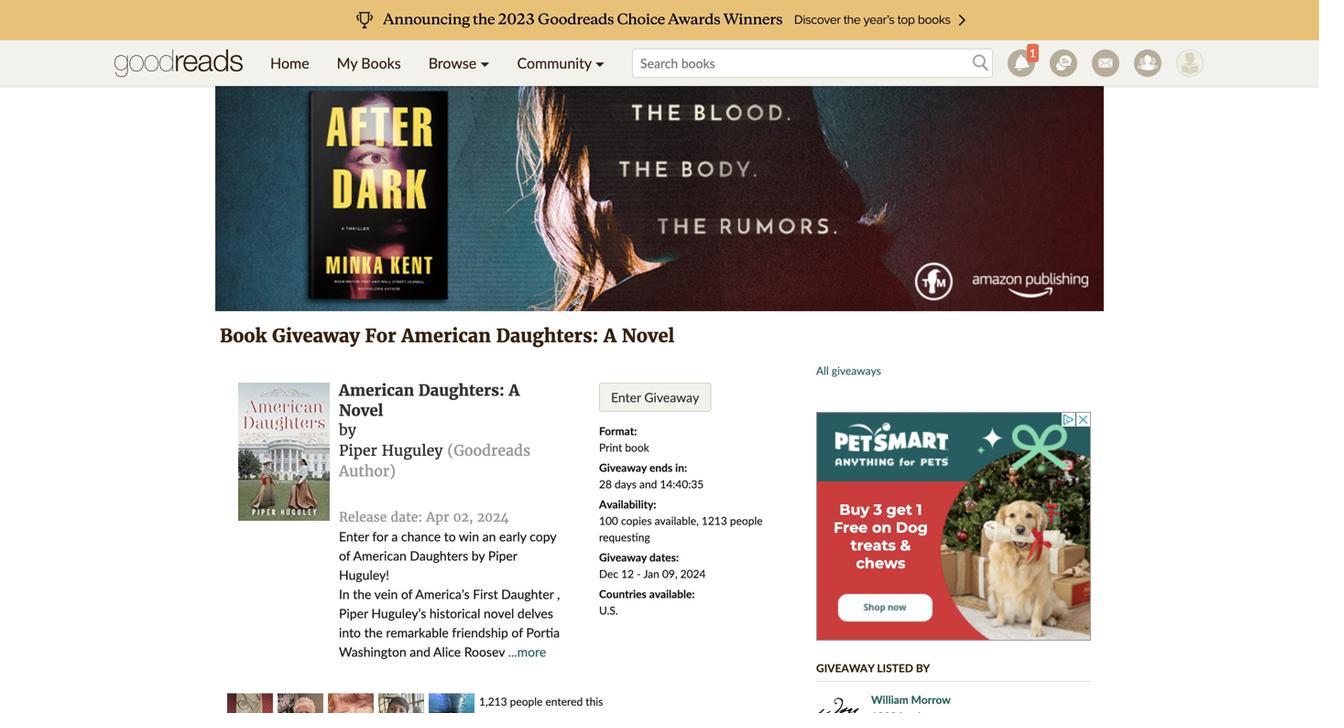 Task type: locate. For each thing, give the bounding box(es) containing it.
2 horizontal spatial of
[[512, 625, 523, 641]]

availability:
[[599, 498, 656, 511]]

by
[[916, 662, 930, 675]]

advertisement region
[[215, 82, 1104, 312], [816, 412, 1091, 641]]

0 horizontal spatial and
[[410, 645, 431, 660]]

piper
[[339, 442, 377, 461], [488, 549, 517, 564], [339, 606, 368, 622]]

giveaway
[[272, 325, 360, 348], [644, 390, 699, 405], [599, 461, 647, 475], [599, 551, 647, 564], [816, 662, 875, 675]]

people up giveaway
[[510, 696, 543, 709]]

1 vertical spatial a
[[509, 381, 520, 400]]

0 horizontal spatial enter
[[339, 529, 369, 545]]

the right in
[[353, 587, 371, 603]]

daughter
[[501, 587, 554, 603]]

of up huguley!
[[339, 549, 350, 564]]

1 horizontal spatial 2024
[[680, 568, 706, 581]]

2024 up an
[[477, 510, 509, 526]]

0 vertical spatial of
[[339, 549, 350, 564]]

format:
[[599, 425, 637, 438]]

1 horizontal spatial ▾
[[595, 54, 605, 72]]

1 button
[[1001, 40, 1043, 86]]

0 vertical spatial a
[[604, 325, 617, 348]]

daughters:
[[496, 325, 599, 348], [419, 381, 505, 400]]

print
[[599, 441, 622, 454]]

1 horizontal spatial enter
[[611, 390, 641, 405]]

28
[[599, 478, 612, 491]]

people inside 1,213 people entered this giveaway
[[510, 696, 543, 709]]

huguley!
[[339, 568, 389, 583]]

1 vertical spatial daughters:
[[419, 381, 505, 400]]

giveaway left for
[[272, 325, 360, 348]]

novel
[[622, 325, 675, 348], [339, 401, 383, 420]]

and down remarkable
[[410, 645, 431, 660]]

1 horizontal spatial people
[[730, 514, 763, 528]]

all giveaways
[[816, 364, 881, 377]]

0 horizontal spatial novel
[[339, 401, 383, 420]]

american down "for"
[[353, 549, 407, 564]]

copy
[[530, 529, 556, 545]]

and down ends
[[640, 478, 657, 491]]

american daughters: a novel link
[[339, 381, 520, 420]]

novel up the enter giveaway
[[622, 325, 675, 348]]

of right "vein" on the left
[[401, 587, 413, 603]]

...more
[[508, 645, 546, 660]]

of up ...more
[[512, 625, 523, 641]]

0 horizontal spatial a
[[509, 381, 520, 400]]

1,213 people entered this giveaway
[[479, 696, 603, 714]]

available:
[[649, 588, 695, 601]]

people
[[730, 514, 763, 528], [510, 696, 543, 709]]

giveaway
[[479, 712, 524, 714]]

early
[[499, 529, 527, 545]]

by up author)
[[339, 422, 356, 440]]

for
[[372, 529, 388, 545]]

date:
[[391, 510, 423, 526]]

piper up into
[[339, 606, 368, 622]]

1 vertical spatial piper
[[488, 549, 517, 564]]

friend requests image
[[1134, 49, 1162, 77]]

0 vertical spatial and
[[640, 478, 657, 491]]

home
[[270, 54, 309, 72]]

a
[[392, 529, 398, 545]]

huguley's
[[371, 606, 426, 622]]

2024
[[477, 510, 509, 526], [680, 568, 706, 581]]

0 horizontal spatial of
[[339, 549, 350, 564]]

community
[[517, 54, 592, 72]]

2 vertical spatial american
[[353, 549, 407, 564]]

book giveaway for american daughters: a novel
[[220, 325, 675, 348]]

enter up format:
[[611, 390, 641, 405]]

historical
[[430, 606, 480, 622]]

enter for enter for a chance to win an early copy of american daughters by piper huguley! in the vein of america's first daughter , piper huguley's historical novel delves into the remarkable friendship of portia washington and alice roosev
[[339, 529, 369, 545]]

1 horizontal spatial novel
[[622, 325, 675, 348]]

1 vertical spatial novel
[[339, 401, 383, 420]]

book
[[625, 441, 649, 454]]

william morrow link
[[871, 692, 954, 709]]

0 horizontal spatial people
[[510, 696, 543, 709]]

Search books text field
[[632, 49, 993, 78]]

giveaway up days
[[599, 461, 647, 475]]

novel
[[484, 606, 514, 622]]

enter down release
[[339, 529, 369, 545]]

my books
[[337, 54, 401, 72]]

american
[[401, 325, 491, 348], [339, 381, 414, 400], [353, 549, 407, 564]]

1 vertical spatial 2024
[[680, 568, 706, 581]]

all
[[816, 364, 829, 377]]

chance
[[401, 529, 441, 545]]

american down for
[[339, 381, 414, 400]]

by down win in the left of the page
[[472, 549, 485, 564]]

(goodreads
[[447, 442, 531, 461]]

1 vertical spatial american
[[339, 381, 414, 400]]

an
[[483, 529, 496, 545]]

giveaway left listed
[[816, 662, 875, 675]]

release           date: apr 02, 2024
[[339, 510, 509, 526]]

community ▾
[[517, 54, 605, 72]]

(goodreads author)
[[339, 442, 531, 481]]

and
[[640, 478, 657, 491], [410, 645, 431, 660]]

1 vertical spatial and
[[410, 645, 431, 660]]

0 vertical spatial enter
[[611, 390, 641, 405]]

menu
[[257, 40, 618, 86]]

enter
[[611, 390, 641, 405], [339, 529, 369, 545]]

browse ▾
[[429, 54, 490, 72]]

0 vertical spatial 2024
[[477, 510, 509, 526]]

1 horizontal spatial a
[[604, 325, 617, 348]]

enter inside the enter for a chance to win an early copy of american daughters by piper huguley! in the vein of america's first daughter , piper huguley's historical novel delves into the remarkable friendship of portia washington and alice roosev
[[339, 529, 369, 545]]

people right 1213
[[730, 514, 763, 528]]

1 vertical spatial by
[[472, 549, 485, 564]]

▾ right community
[[595, 54, 605, 72]]

▾
[[480, 54, 490, 72], [595, 54, 605, 72]]

the
[[353, 587, 371, 603], [364, 625, 383, 641]]

0 horizontal spatial by
[[339, 422, 356, 440]]

daughters: inside american daughters: a novel
[[419, 381, 505, 400]]

1 vertical spatial of
[[401, 587, 413, 603]]

▾ right browse at the left
[[480, 54, 490, 72]]

a inside american daughters: a novel
[[509, 381, 520, 400]]

piper up author)
[[339, 442, 377, 461]]

2 vertical spatial of
[[512, 625, 523, 641]]

2 vertical spatial piper
[[339, 606, 368, 622]]

the up washington
[[364, 625, 383, 641]]

for
[[365, 325, 396, 348]]

novel up piper huguley link
[[339, 401, 383, 420]]

morrow
[[911, 694, 951, 707]]

0 horizontal spatial ▾
[[480, 54, 490, 72]]

portia
[[526, 625, 560, 641]]

piper down early
[[488, 549, 517, 564]]

▾ inside dropdown button
[[595, 54, 605, 72]]

1 vertical spatial enter
[[339, 529, 369, 545]]

alice
[[433, 645, 461, 660]]

0 vertical spatial advertisement region
[[215, 82, 1104, 312]]

american right for
[[401, 325, 491, 348]]

1 vertical spatial people
[[510, 696, 543, 709]]

2024 right 09,
[[680, 568, 706, 581]]

enter giveaway link
[[599, 383, 711, 412]]

by
[[339, 422, 356, 440], [472, 549, 485, 564]]

listed
[[877, 662, 914, 675]]

1 ▾ from the left
[[480, 54, 490, 72]]

a up (goodreads
[[509, 381, 520, 400]]

0 vertical spatial people
[[730, 514, 763, 528]]

▾ for browse ▾
[[480, 54, 490, 72]]

enter for enter giveaway
[[611, 390, 641, 405]]

days
[[615, 478, 637, 491]]

my
[[337, 54, 357, 72]]

of
[[339, 549, 350, 564], [401, 587, 413, 603], [512, 625, 523, 641]]

a up the enter giveaway
[[604, 325, 617, 348]]

1 vertical spatial the
[[364, 625, 383, 641]]

friendship
[[452, 625, 508, 641]]

▾ inside popup button
[[480, 54, 490, 72]]

1 horizontal spatial and
[[640, 478, 657, 491]]

into
[[339, 625, 361, 641]]

2 ▾ from the left
[[595, 54, 605, 72]]

u.s.
[[599, 604, 618, 618]]

1 horizontal spatial by
[[472, 549, 485, 564]]



Task type: vqa. For each thing, say whether or not it's contained in the screenshot.
rightmost by
yes



Task type: describe. For each thing, give the bounding box(es) containing it.
people inside format: print book giveaway ends in: 28 days and 14:40:35 availability: 100 copies available,         1213 people requesting giveaway dates: dec 12         - jan 09, 2024 countries available: u.s.
[[730, 514, 763, 528]]

giveaway listed by
[[816, 662, 930, 675]]

my books link
[[323, 40, 415, 86]]

copies
[[621, 514, 652, 528]]

countries
[[599, 588, 647, 601]]

giveaway up 12
[[599, 551, 647, 564]]

and inside the enter for a chance to win an early copy of american daughters by piper huguley! in the vein of america's first daughter , piper huguley's historical novel delves into the remarkable friendship of portia washington and alice roosev
[[410, 645, 431, 660]]

dates:
[[650, 551, 679, 564]]

jan
[[644, 568, 660, 581]]

2024 inside format: print book giveaway ends in: 28 days and 14:40:35 availability: 100 copies available,         1213 people requesting giveaway dates: dec 12         - jan 09, 2024 countries available: u.s.
[[680, 568, 706, 581]]

to
[[444, 529, 456, 545]]

american inside the enter for a chance to win an early copy of american daughters by piper huguley! in the vein of america's first daughter , piper huguley's historical novel delves into the remarkable friendship of portia washington and alice roosev
[[353, 549, 407, 564]]

washington
[[339, 645, 407, 660]]

this
[[586, 696, 603, 709]]

1,213
[[479, 696, 507, 709]]

giveaway up book
[[644, 390, 699, 405]]

author)
[[339, 463, 396, 481]]

1
[[1030, 46, 1036, 60]]

14:40:35
[[660, 478, 704, 491]]

first
[[473, 587, 498, 603]]

win
[[459, 529, 479, 545]]

browse
[[429, 54, 477, 72]]

0 vertical spatial novel
[[622, 325, 675, 348]]

0 vertical spatial piper
[[339, 442, 377, 461]]

america's
[[415, 587, 470, 603]]

piper huguley link
[[339, 442, 443, 461]]

inbox image
[[1092, 49, 1120, 77]]

giveaways
[[832, 364, 881, 377]]

menu containing home
[[257, 40, 618, 86]]

home link
[[257, 40, 323, 86]]

▾ for community ▾
[[595, 54, 605, 72]]

huguley
[[382, 442, 443, 461]]

book
[[220, 325, 267, 348]]

0 vertical spatial american
[[401, 325, 491, 348]]

delves
[[518, 606, 553, 622]]

american inside american daughters: a novel
[[339, 381, 414, 400]]

enter for a chance to win an early copy of american daughters by piper huguley! in the vein of america's first daughter , piper huguley's historical novel delves into the remarkable friendship of portia washington and alice roosev
[[339, 529, 560, 660]]

in:
[[675, 461, 687, 475]]

release
[[339, 510, 387, 526]]

in
[[339, 587, 350, 603]]

my group discussions image
[[1050, 49, 1077, 77]]

notifications element
[[1008, 44, 1039, 77]]

requesting
[[599, 531, 650, 544]]

novel inside american daughters: a novel
[[339, 401, 383, 420]]

100
[[599, 514, 618, 528]]

american daughters by piper huguley image
[[238, 383, 330, 521]]

0 vertical spatial daughters:
[[496, 325, 599, 348]]

Search for books to add to your shelves search field
[[632, 49, 993, 78]]

dec
[[599, 568, 619, 581]]

0 vertical spatial the
[[353, 587, 371, 603]]

,
[[557, 587, 560, 603]]

apr
[[426, 510, 449, 526]]

and inside format: print book giveaway ends in: 28 days and 14:40:35 availability: 100 copies available,         1213 people requesting giveaway dates: dec 12         - jan 09, 2024 countries available: u.s.
[[640, 478, 657, 491]]

12
[[621, 568, 634, 581]]

1213
[[702, 514, 727, 528]]

bob builder image
[[1176, 49, 1204, 77]]

remarkable
[[386, 625, 449, 641]]

entered
[[546, 696, 583, 709]]

by inside the enter for a chance to win an early copy of american daughters by piper huguley! in the vein of america's first daughter , piper huguley's historical novel delves into the remarkable friendship of portia washington and alice roosev
[[472, 549, 485, 564]]

roosev
[[464, 645, 505, 660]]

all giveaways link
[[816, 364, 881, 377]]

ends
[[650, 461, 673, 475]]

daughters
[[410, 549, 468, 564]]

community ▾ button
[[503, 40, 618, 86]]

0 horizontal spatial 2024
[[477, 510, 509, 526]]

-
[[637, 568, 641, 581]]

0 vertical spatial by
[[339, 422, 356, 440]]

piper huguley
[[339, 442, 443, 461]]

available,
[[655, 514, 699, 528]]

william
[[871, 694, 909, 707]]

09,
[[662, 568, 678, 581]]

1 horizontal spatial of
[[401, 587, 413, 603]]

browse ▾ button
[[415, 40, 503, 86]]

1 vertical spatial advertisement region
[[816, 412, 1091, 641]]

enter giveaway
[[611, 390, 699, 405]]

william morrow
[[871, 694, 951, 707]]

vein
[[374, 587, 398, 603]]

books
[[361, 54, 401, 72]]

...more link
[[508, 645, 546, 660]]

02,
[[453, 510, 473, 526]]

american daughters: a novel
[[339, 381, 520, 420]]

format: print book giveaway ends in: 28 days and 14:40:35 availability: 100 copies available,         1213 people requesting giveaway dates: dec 12         - jan 09, 2024 countries available: u.s.
[[599, 425, 763, 618]]



